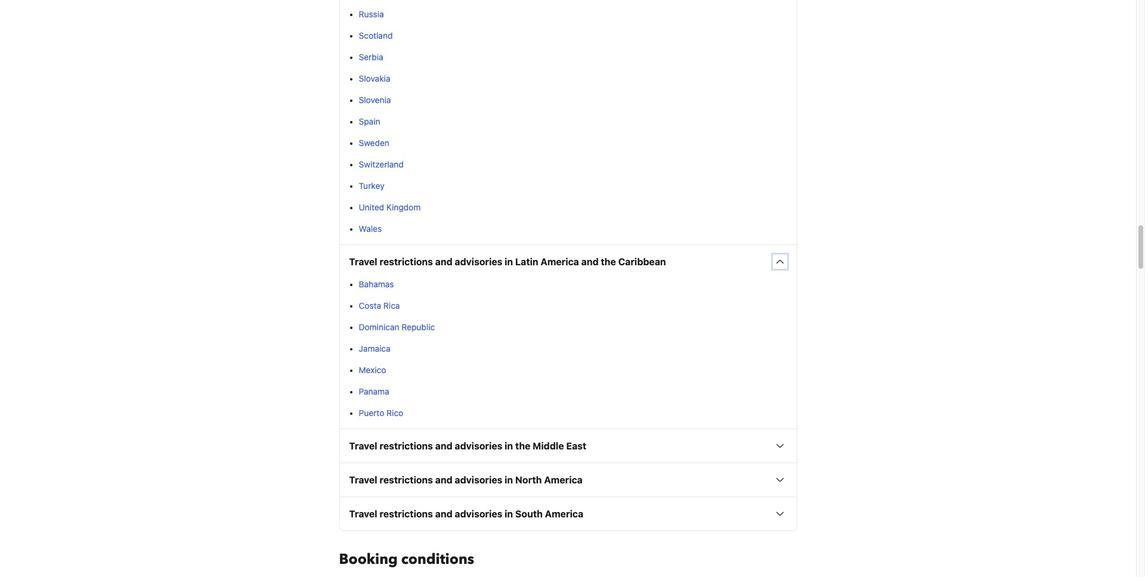 Task type: describe. For each thing, give the bounding box(es) containing it.
sweden
[[359, 138, 389, 148]]

bahamas link
[[359, 279, 394, 289]]

republic
[[402, 322, 435, 332]]

middle
[[533, 441, 564, 452]]

serbia link
[[359, 52, 383, 62]]

kingdom
[[386, 202, 421, 212]]

hotels information - accordion controls element
[[339, 0, 797, 532]]

serbia
[[359, 52, 383, 62]]

in for the
[[505, 441, 513, 452]]

the inside "dropdown button"
[[601, 257, 616, 267]]

spain
[[359, 116, 380, 127]]

travel restrictions and advisories in south america button
[[340, 498, 797, 531]]

and for south
[[435, 509, 453, 520]]

wales
[[359, 224, 382, 234]]

united kingdom link
[[359, 202, 421, 212]]

russia link
[[359, 9, 384, 19]]

panama link
[[359, 387, 389, 397]]

rico
[[387, 408, 403, 418]]

travel for travel restrictions and advisories in north america
[[349, 475, 377, 486]]

slovenia link
[[359, 95, 391, 105]]

jamaica
[[359, 344, 390, 354]]

and for latin
[[435, 257, 453, 267]]

in for south
[[505, 509, 513, 520]]

mexico
[[359, 365, 386, 375]]

conditions
[[401, 550, 474, 570]]

travel restrictions and advisories in latin america and the caribbean
[[349, 257, 666, 267]]

travel restrictions and advisories in north america button
[[340, 464, 797, 497]]

turkey
[[359, 181, 385, 191]]

latin
[[515, 257, 538, 267]]

slovenia
[[359, 95, 391, 105]]

travel restrictions and advisories in the middle east
[[349, 441, 586, 452]]

scotland link
[[359, 30, 393, 41]]

panama
[[359, 387, 389, 397]]

advisories for north
[[455, 475, 502, 486]]

rica
[[383, 301, 400, 311]]

slovakia link
[[359, 73, 390, 84]]

switzerland link
[[359, 159, 404, 169]]

america for south
[[545, 509, 583, 520]]

bahamas
[[359, 279, 394, 289]]

travel for travel restrictions and advisories in the middle east
[[349, 441, 377, 452]]

mexico link
[[359, 365, 386, 375]]

costa rica link
[[359, 301, 400, 311]]

puerto rico
[[359, 408, 403, 418]]

restrictions for travel restrictions and advisories in south america
[[380, 509, 433, 520]]

the inside dropdown button
[[515, 441, 531, 452]]

in for north
[[505, 475, 513, 486]]



Task type: vqa. For each thing, say whether or not it's contained in the screenshot.
the Serbia link
yes



Task type: locate. For each thing, give the bounding box(es) containing it.
and
[[435, 257, 453, 267], [581, 257, 599, 267], [435, 441, 453, 452], [435, 475, 453, 486], [435, 509, 453, 520]]

1 travel from the top
[[349, 257, 377, 267]]

0 vertical spatial america
[[541, 257, 579, 267]]

advisories left latin on the top of page
[[455, 257, 502, 267]]

united kingdom
[[359, 202, 421, 212]]

advisories
[[455, 257, 502, 267], [455, 441, 502, 452], [455, 475, 502, 486], [455, 509, 502, 520]]

america right latin on the top of page
[[541, 257, 579, 267]]

3 advisories from the top
[[455, 475, 502, 486]]

dominican republic link
[[359, 322, 435, 332]]

travel for travel restrictions and advisories in latin america and the caribbean
[[349, 257, 377, 267]]

2 travel from the top
[[349, 441, 377, 452]]

america for north
[[544, 475, 583, 486]]

costa rica
[[359, 301, 400, 311]]

america for latin
[[541, 257, 579, 267]]

dominican republic
[[359, 322, 435, 332]]

travel
[[349, 257, 377, 267], [349, 441, 377, 452], [349, 475, 377, 486], [349, 509, 377, 520]]

east
[[566, 441, 586, 452]]

in left south
[[505, 509, 513, 520]]

in left middle
[[505, 441, 513, 452]]

2 restrictions from the top
[[380, 441, 433, 452]]

in inside "dropdown button"
[[505, 257, 513, 267]]

3 in from the top
[[505, 475, 513, 486]]

advisories up travel restrictions and advisories in north america on the bottom of page
[[455, 441, 502, 452]]

and inside travel restrictions and advisories in the middle east dropdown button
[[435, 441, 453, 452]]

switzerland
[[359, 159, 404, 169]]

restrictions inside the travel restrictions and advisories in south america dropdown button
[[380, 509, 433, 520]]

restrictions inside travel restrictions and advisories in the middle east dropdown button
[[380, 441, 433, 452]]

travel for travel restrictions and advisories in south america
[[349, 509, 377, 520]]

advisories down travel restrictions and advisories in north america on the bottom of page
[[455, 509, 502, 520]]

america inside "dropdown button"
[[541, 257, 579, 267]]

1 restrictions from the top
[[380, 257, 433, 267]]

in for latin
[[505, 257, 513, 267]]

and for north
[[435, 475, 453, 486]]

restrictions for travel restrictions and advisories in the middle east
[[380, 441, 433, 452]]

wales link
[[359, 224, 382, 234]]

scotland
[[359, 30, 393, 41]]

costa
[[359, 301, 381, 311]]

and for the
[[435, 441, 453, 452]]

advisories down travel restrictions and advisories in the middle east
[[455, 475, 502, 486]]

advisories for latin
[[455, 257, 502, 267]]

1 vertical spatial the
[[515, 441, 531, 452]]

3 travel from the top
[[349, 475, 377, 486]]

4 restrictions from the top
[[380, 509, 433, 520]]

travel restrictions and advisories in south america
[[349, 509, 583, 520]]

in left latin on the top of page
[[505, 257, 513, 267]]

north
[[515, 475, 542, 486]]

travel restrictions and advisories in north america
[[349, 475, 583, 486]]

4 advisories from the top
[[455, 509, 502, 520]]

in
[[505, 257, 513, 267], [505, 441, 513, 452], [505, 475, 513, 486], [505, 509, 513, 520]]

sweden link
[[359, 138, 389, 148]]

0 vertical spatial the
[[601, 257, 616, 267]]

1 vertical spatial america
[[544, 475, 583, 486]]

america
[[541, 257, 579, 267], [544, 475, 583, 486], [545, 509, 583, 520]]

4 travel from the top
[[349, 509, 377, 520]]

booking conditions
[[339, 550, 474, 570]]

dominican
[[359, 322, 399, 332]]

slovakia
[[359, 73, 390, 84]]

in left north
[[505, 475, 513, 486]]

south
[[515, 509, 543, 520]]

restrictions inside travel restrictions and advisories in latin america and the caribbean "dropdown button"
[[380, 257, 433, 267]]

united
[[359, 202, 384, 212]]

russia
[[359, 9, 384, 19]]

restrictions for travel restrictions and advisories in latin america and the caribbean
[[380, 257, 433, 267]]

the
[[601, 257, 616, 267], [515, 441, 531, 452]]

travel inside "dropdown button"
[[349, 257, 377, 267]]

the left caribbean
[[601, 257, 616, 267]]

3 restrictions from the top
[[380, 475, 433, 486]]

2 advisories from the top
[[455, 441, 502, 452]]

advisories for south
[[455, 509, 502, 520]]

jamaica link
[[359, 344, 390, 354]]

restrictions
[[380, 257, 433, 267], [380, 441, 433, 452], [380, 475, 433, 486], [380, 509, 433, 520]]

advisories for the
[[455, 441, 502, 452]]

restrictions for travel restrictions and advisories in north america
[[380, 475, 433, 486]]

4 in from the top
[[505, 509, 513, 520]]

1 horizontal spatial the
[[601, 257, 616, 267]]

2 in from the top
[[505, 441, 513, 452]]

america up the travel restrictions and advisories in south america dropdown button
[[544, 475, 583, 486]]

caribbean
[[618, 257, 666, 267]]

america down the travel restrictions and advisories in north america dropdown button
[[545, 509, 583, 520]]

spain link
[[359, 116, 380, 127]]

and inside the travel restrictions and advisories in south america dropdown button
[[435, 509, 453, 520]]

puerto
[[359, 408, 384, 418]]

booking
[[339, 550, 398, 570]]

the left middle
[[515, 441, 531, 452]]

travel restrictions and advisories in the middle east button
[[340, 430, 797, 463]]

1 advisories from the top
[[455, 257, 502, 267]]

and inside the travel restrictions and advisories in north america dropdown button
[[435, 475, 453, 486]]

2 vertical spatial america
[[545, 509, 583, 520]]

puerto rico link
[[359, 408, 403, 418]]

0 horizontal spatial the
[[515, 441, 531, 452]]

travel restrictions and advisories in latin america and the caribbean button
[[340, 245, 797, 279]]

advisories inside "dropdown button"
[[455, 257, 502, 267]]

turkey link
[[359, 181, 385, 191]]

restrictions inside the travel restrictions and advisories in north america dropdown button
[[380, 475, 433, 486]]

1 in from the top
[[505, 257, 513, 267]]



